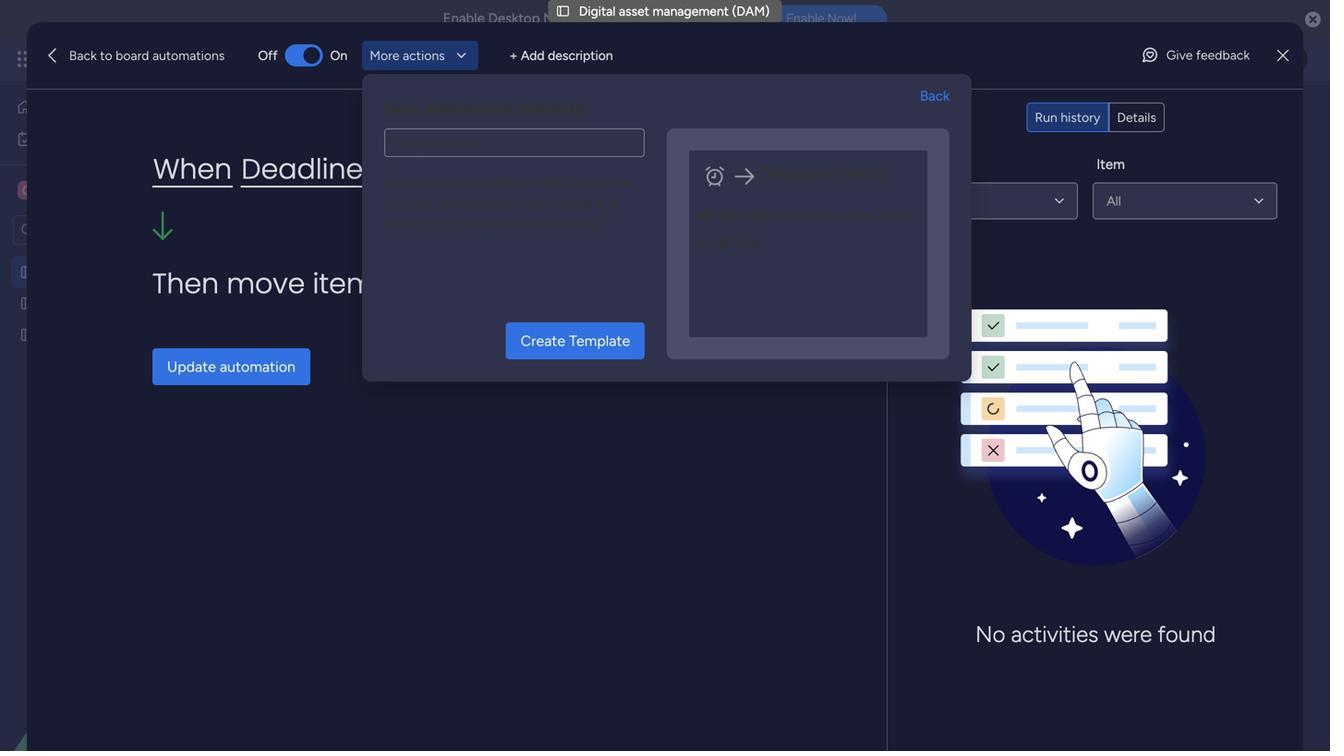 Task type: locate. For each thing, give the bounding box(es) containing it.
deadline
[[241, 149, 363, 188]]

arrives inside date arrives
[[784, 206, 832, 226]]

of
[[464, 140, 476, 156]]

more up template name at the right top
[[785, 139, 815, 155]]

create template button
[[506, 322, 645, 359]]

0 vertical spatial automations
[[152, 47, 225, 63]]

2 enable from the left
[[786, 11, 825, 26]]

enable now!
[[786, 11, 857, 26]]

more
[[370, 47, 400, 63], [785, 139, 815, 155]]

- right 12
[[383, 361, 388, 373]]

digital up more
[[281, 96, 373, 137]]

template up the
[[436, 194, 491, 211]]

feb
[[583, 361, 600, 373]]

w8   19 - 25
[[462, 361, 511, 373]]

- for 12
[[383, 361, 388, 373]]

on
[[628, 10, 646, 27], [330, 47, 348, 63]]

actions
[[403, 47, 445, 63]]

1 horizontal spatial this
[[410, 194, 432, 211]]

automations right board
[[152, 47, 225, 63]]

0 vertical spatial back
[[69, 47, 97, 63]]

see inside button
[[323, 51, 345, 67]]

automate
[[1174, 173, 1232, 189]]

on left 'plans'
[[330, 47, 348, 63]]

able
[[588, 174, 614, 190]]

more inside learn more about this package of templates here: https://youtu.be/9x6_kyyrn_e see more
[[785, 139, 815, 155]]

1 horizontal spatial more
[[785, 139, 815, 155]]

automate / 1
[[1174, 173, 1249, 189]]

0 horizontal spatial add
[[429, 222, 452, 238]]

select product image
[[17, 50, 35, 68]]

19
[[481, 361, 491, 373]]

back left board
[[69, 47, 97, 63]]

whiteboard
[[594, 173, 662, 189]]

activity button
[[1079, 102, 1167, 131]]

files
[[765, 173, 791, 189]]

template up learn more about this package of templates here: https://youtu.be/9x6_kyyrn_e see more
[[516, 98, 585, 118]]

- left the 3
[[616, 361, 621, 373]]

run history
[[1035, 110, 1101, 125]]

0 vertical spatial in
[[446, 174, 457, 190]]

0 horizontal spatial template
[[569, 332, 630, 350]]

1 vertical spatial template
[[569, 332, 630, 350]]

this right about
[[388, 140, 409, 156]]

all
[[1107, 193, 1121, 209]]

asset down search in workspace field
[[83, 264, 114, 280]]

- right the 5
[[273, 361, 277, 373]]

online
[[667, 173, 705, 189]]

monday marketplace image
[[1124, 50, 1143, 68]]

when for deadline
[[153, 149, 232, 188]]

0 vertical spatial add
[[521, 47, 545, 63]]

0 vertical spatial when
[[153, 149, 232, 188]]

1 vertical spatial template
[[436, 194, 491, 211]]

w6   5 - 11
[[246, 361, 288, 373]]

enable left now!
[[786, 11, 825, 26]]

2 vertical spatial digital asset management (dam)
[[43, 264, 234, 280]]

1 horizontal spatial add
[[521, 47, 545, 63]]

1 horizontal spatial arrives
[[784, 206, 832, 226]]

date arrives
[[746, 206, 832, 226]]

new for new asset
[[287, 222, 314, 238]]

give
[[1167, 47, 1193, 63]]

1 vertical spatial when
[[698, 206, 741, 225]]

in right it
[[441, 215, 452, 232]]

table
[[339, 173, 370, 189]]

this down "everyone"
[[410, 194, 432, 211]]

w8
[[462, 361, 478, 373]]

feedback
[[1196, 47, 1250, 63]]

1 vertical spatial see
[[760, 139, 782, 155]]

3 - from the left
[[493, 361, 497, 373]]

18
[[390, 361, 401, 373]]

1 vertical spatial this
[[410, 194, 432, 211]]

0 vertical spatial see
[[323, 51, 345, 67]]

found
[[1158, 621, 1216, 648]]

main
[[309, 173, 336, 189]]

everyone
[[384, 174, 442, 190]]

0 vertical spatial template
[[516, 98, 585, 118]]

0 vertical spatial digital
[[579, 3, 616, 19]]

template inside button
[[569, 332, 630, 350]]

0 vertical spatial this
[[388, 140, 409, 156]]

1 vertical spatial digital asset management (dam)
[[281, 96, 771, 137]]

1 horizontal spatial see
[[760, 139, 782, 155]]

new
[[384, 98, 420, 118], [287, 222, 314, 238]]

management inside list box
[[117, 264, 193, 280]]

digital asset management (dam) up + add description 'field'
[[579, 3, 770, 19]]

icon image
[[703, 164, 728, 189], [732, 164, 757, 189]]

run history button
[[1027, 103, 1109, 132]]

see
[[323, 51, 345, 67], [760, 139, 782, 155]]

more left the actions
[[370, 47, 400, 63]]

1 horizontal spatial when
[[698, 206, 741, 225]]

move inside move item to
[[836, 206, 876, 226]]

back
[[69, 47, 97, 63], [920, 88, 950, 104]]

1 horizontal spatial digital
[[281, 96, 373, 137]]

0 vertical spatial new
[[384, 98, 420, 118]]

icon image up filter popup button
[[703, 164, 728, 189]]

details button
[[1109, 103, 1165, 132]]

1 horizontal spatial icon image
[[732, 164, 757, 189]]

0 horizontal spatial automations
[[152, 47, 225, 63]]

v2 collapse down image
[[290, 337, 307, 349]]

this
[[388, 140, 409, 156], [410, 194, 432, 211]]

in left the your
[[446, 174, 457, 190]]

add view image
[[848, 174, 856, 188]]

everyone in your account will be able to use this template on other boards and search it in the automations center
[[384, 174, 631, 232]]

1 vertical spatial automation
[[220, 358, 296, 375]]

digital
[[579, 3, 616, 19], [281, 96, 373, 137], [43, 264, 80, 280]]

0 horizontal spatial workload
[[307, 287, 388, 310]]

2 vertical spatial (dam)
[[197, 264, 234, 280]]

back inside button
[[69, 47, 97, 63]]

0 vertical spatial move
[[836, 206, 876, 226]]

in
[[446, 174, 457, 190], [441, 215, 452, 232]]

1 horizontal spatial template
[[759, 162, 836, 184]]

1 vertical spatial workload
[[307, 287, 388, 310]]

to left filter
[[697, 233, 712, 252]]

see left 'plans'
[[323, 51, 345, 67]]

0 horizontal spatial new
[[287, 222, 314, 238]]

0 horizontal spatial item
[[313, 264, 375, 303]]

0 horizontal spatial when
[[153, 149, 232, 188]]

plans
[[348, 51, 379, 67]]

group
[[717, 232, 761, 251]]

0 horizontal spatial icon image
[[703, 164, 728, 189]]

add left the
[[429, 222, 452, 238]]

1 icon image from the left
[[703, 164, 728, 189]]

no activities were found
[[976, 621, 1216, 648]]

0 horizontal spatial arrives
[[372, 149, 463, 188]]

(dam)
[[732, 3, 770, 19], [676, 96, 771, 137], [197, 264, 234, 280]]

were
[[1104, 621, 1152, 648]]

workspace image
[[18, 180, 36, 200]]

details
[[1117, 110, 1157, 125]]

group
[[888, 103, 1304, 132]]

+
[[510, 47, 518, 63]]

0 horizontal spatial see
[[323, 51, 345, 67]]

0 vertical spatial template
[[759, 162, 836, 184]]

automation for update
[[220, 358, 296, 375]]

weeks
[[648, 291, 686, 307]]

digital right public board icon
[[43, 264, 80, 280]]

enable
[[443, 10, 485, 27], [786, 11, 825, 26]]

asset up package
[[380, 96, 459, 137]]

1 horizontal spatial automation
[[424, 98, 512, 118]]

management right the work
[[186, 49, 287, 69]]

c
[[22, 182, 31, 198]]

2 - from the left
[[383, 361, 388, 373]]

add inside 'add widget' popup button
[[429, 222, 452, 238]]

enable inside button
[[786, 11, 825, 26]]

enable left desktop
[[443, 10, 485, 27]]

date
[[746, 206, 779, 225]]

0 horizontal spatial automation
[[220, 358, 296, 375]]

management
[[653, 3, 729, 19], [186, 49, 287, 69], [466, 96, 669, 137], [117, 264, 193, 280]]

0 horizontal spatial digital
[[43, 264, 80, 280]]

add right +
[[521, 47, 545, 63]]

see up "files" at the right of the page
[[760, 139, 782, 155]]

0 vertical spatial workload
[[432, 173, 486, 189]]

public board image
[[19, 295, 37, 312], [19, 326, 37, 344]]

on left the this
[[628, 10, 646, 27]]

0 vertical spatial item
[[880, 206, 913, 226]]

0 vertical spatial public board image
[[19, 295, 37, 312]]

new up package
[[384, 98, 420, 118]]

team
[[398, 173, 429, 189]]

- right the 19
[[493, 361, 497, 373]]

0 horizontal spatial back
[[69, 47, 97, 63]]

person button
[[601, 215, 681, 245]]

to left board
[[100, 47, 112, 63]]

digital asset management (dam) down search in workspace field
[[43, 264, 234, 280]]

11
[[279, 361, 288, 373]]

1 vertical spatial arrives
[[784, 206, 832, 226]]

2 vertical spatial digital
[[43, 264, 80, 280]]

move up v2 collapse down image
[[227, 264, 305, 303]]

asset
[[619, 3, 650, 19], [380, 96, 459, 137], [318, 222, 348, 238], [83, 264, 114, 280]]

option
[[0, 255, 236, 259]]

Digital asset management (DAM) field
[[276, 96, 775, 137]]

collaborative whiteboard online docs
[[514, 173, 737, 189]]

1 public board image from the top
[[19, 295, 37, 312]]

icon image left "files" at the right of the page
[[732, 164, 757, 189]]

26
[[602, 361, 614, 373]]

workload down of
[[432, 173, 486, 189]]

on
[[495, 194, 511, 211]]

1 vertical spatial in
[[441, 215, 452, 232]]

templates
[[480, 140, 537, 156]]

1 vertical spatial move
[[227, 264, 305, 303]]

1 - from the left
[[273, 361, 277, 373]]

add inside + add description 'field'
[[521, 47, 545, 63]]

0 vertical spatial (dam)
[[732, 3, 770, 19]]

1 vertical spatial back
[[920, 88, 950, 104]]

1 vertical spatial on
[[330, 47, 348, 63]]

automations down other
[[479, 215, 557, 232]]

1 vertical spatial automations
[[479, 215, 557, 232]]

0 vertical spatial arrives
[[372, 149, 463, 188]]

-
[[273, 361, 277, 373], [383, 361, 388, 373], [493, 361, 497, 373], [616, 361, 621, 373]]

Search field
[[535, 217, 591, 243]]

1 horizontal spatial enable
[[786, 11, 825, 26]]

2 horizontal spatial digital
[[579, 3, 616, 19]]

1
[[1244, 173, 1249, 189]]

1 horizontal spatial move
[[836, 206, 876, 226]]

update
[[167, 358, 216, 375]]

add widget
[[429, 222, 496, 238]]

1 vertical spatial public board image
[[19, 326, 37, 344]]

new inside "button"
[[287, 222, 314, 238]]

0 horizontal spatial template
[[436, 194, 491, 211]]

monday
[[82, 49, 146, 69]]

1 vertical spatial item
[[313, 264, 375, 303]]

dapulse close image
[[1305, 11, 1321, 30]]

to
[[100, 47, 112, 63], [617, 174, 631, 190], [697, 233, 712, 252], [382, 264, 410, 303]]

0 vertical spatial on
[[628, 10, 646, 27]]

1 vertical spatial more
[[785, 139, 815, 155]]

then move item to
[[152, 264, 417, 303]]

move down "add view" icon
[[836, 206, 876, 226]]

new down main
[[287, 222, 314, 238]]

1 horizontal spatial back
[[920, 88, 950, 104]]

new asset button
[[280, 215, 356, 245]]

0 vertical spatial automation
[[424, 98, 512, 118]]

description
[[548, 47, 613, 63]]

0 horizontal spatial this
[[388, 140, 409, 156]]

0 horizontal spatial on
[[330, 47, 348, 63]]

management up + add description 'field'
[[653, 3, 729, 19]]

1 horizontal spatial workload
[[432, 173, 486, 189]]

1 horizontal spatial item
[[880, 206, 913, 226]]

asset down main table button
[[318, 222, 348, 238]]

work
[[149, 49, 183, 69]]

automation inside button
[[220, 358, 296, 375]]

4
[[528, 353, 535, 366]]

1 horizontal spatial automations
[[479, 215, 557, 232]]

management down search in workspace field
[[117, 264, 193, 280]]

item down name
[[880, 206, 913, 226]]

w7   12 - 18
[[353, 361, 401, 373]]

+ Add description field
[[505, 45, 981, 65]]

create
[[521, 332, 566, 350]]

1 vertical spatial add
[[429, 222, 452, 238]]

integrate
[[986, 173, 1040, 189]]

this
[[649, 10, 674, 27]]

0 horizontal spatial enable
[[443, 10, 485, 27]]

1 horizontal spatial new
[[384, 98, 420, 118]]

back up status
[[920, 88, 950, 104]]

1 vertical spatial new
[[287, 222, 314, 238]]

item up february
[[313, 264, 375, 303]]

1 horizontal spatial template
[[516, 98, 585, 118]]

digital up description
[[579, 3, 616, 19]]

0 horizontal spatial move
[[227, 264, 305, 303]]

lottie animation element
[[0, 564, 236, 751]]

0 horizontal spatial more
[[370, 47, 400, 63]]

1 enable from the left
[[443, 10, 485, 27]]

item
[[1097, 156, 1125, 173]]

0 vertical spatial more
[[370, 47, 400, 63]]

new for new automation template
[[384, 98, 420, 118]]

c button
[[13, 175, 180, 206]]

workload up february
[[307, 287, 388, 310]]

search
[[384, 215, 426, 232]]

digital asset management (dam) up templates
[[281, 96, 771, 137]]

to right able
[[617, 174, 631, 190]]



Task type: describe. For each thing, give the bounding box(es) containing it.
to up unassigned
[[382, 264, 410, 303]]

- for 5
[[273, 361, 277, 373]]

lottie animation image
[[0, 564, 236, 751]]

account
[[491, 174, 542, 190]]

search everything image
[[1170, 50, 1188, 68]]

this inside everyone in your account will be able to use this template on other boards and search it in the automations center
[[410, 194, 432, 211]]

this inside learn more about this package of templates here: https://youtu.be/9x6_kyyrn_e see more
[[388, 140, 409, 156]]

online docs button
[[654, 166, 751, 196]]

w9   feb 26 - 3
[[565, 361, 629, 373]]

arrow down image
[[752, 219, 774, 241]]

/
[[1235, 173, 1240, 189]]

template inside everyone in your account will be able to use this template on other boards and search it in the automations center
[[436, 194, 491, 211]]

your
[[460, 174, 488, 190]]

see inside learn more about this package of templates here: https://youtu.be/9x6_kyyrn_e see more
[[760, 139, 782, 155]]

to inside button
[[100, 47, 112, 63]]

now!
[[828, 11, 857, 26]]

0 vertical spatial digital asset management (dam)
[[579, 3, 770, 19]]

unassigned
[[351, 326, 419, 342]]

Workload field
[[302, 287, 392, 311]]

update automation button
[[152, 348, 310, 385]]

help image
[[1210, 50, 1229, 68]]

back for back to board automations
[[69, 47, 97, 63]]

workload inside field
[[307, 287, 388, 310]]

will
[[545, 174, 566, 190]]

automation for new
[[424, 98, 512, 118]]

update automation
[[167, 358, 296, 375]]

here:
[[541, 140, 570, 156]]

deadline arrives
[[241, 149, 463, 188]]

5
[[264, 361, 270, 373]]

automations inside button
[[152, 47, 225, 63]]

main table button
[[280, 166, 384, 196]]

digital inside list box
[[43, 264, 80, 280]]

back to board automations
[[69, 47, 225, 63]]

desktop
[[488, 10, 540, 27]]

4 - from the left
[[616, 361, 621, 373]]

monday work management
[[82, 49, 287, 69]]

v2 collapse up image
[[290, 350, 307, 362]]

boards
[[551, 194, 593, 211]]

history
[[1061, 110, 1101, 125]]

1 horizontal spatial on
[[628, 10, 646, 27]]

view
[[794, 173, 823, 189]]

workload inside button
[[432, 173, 486, 189]]

computer
[[678, 10, 741, 27]]

arrives for date arrives
[[784, 206, 832, 226]]

learn
[[283, 140, 315, 156]]

files view button
[[751, 166, 837, 196]]

w6
[[246, 361, 262, 373]]

management up here:
[[466, 96, 669, 137]]

name
[[840, 162, 886, 184]]

files view
[[765, 173, 823, 189]]

widget
[[456, 222, 496, 238]]

back for back
[[920, 88, 950, 104]]

1 vertical spatial (dam)
[[676, 96, 771, 137]]

Search in workspace field
[[39, 219, 154, 241]]

other
[[514, 194, 547, 211]]

off
[[258, 47, 278, 63]]

and
[[597, 194, 619, 211]]

1 vertical spatial digital
[[281, 96, 373, 137]]

more actions
[[370, 47, 445, 63]]

status
[[906, 156, 947, 173]]

filter
[[716, 222, 745, 238]]

use
[[384, 194, 406, 211]]

activities
[[1011, 621, 1099, 648]]

john smith image
[[1279, 44, 1308, 74]]

w7
[[353, 361, 368, 373]]

asset inside "button"
[[318, 222, 348, 238]]

collaborative
[[514, 173, 591, 189]]

filter button
[[687, 215, 774, 245]]

enable for enable now!
[[786, 11, 825, 26]]

give feedback button
[[1133, 40, 1258, 70]]

center
[[560, 215, 600, 232]]

item inside move item to
[[880, 206, 913, 226]]

group containing run history
[[888, 103, 1304, 132]]

(dam) inside list box
[[197, 264, 234, 280]]

learn more about this package of templates here: https://youtu.be/9x6_kyyrn_e see more
[[283, 139, 815, 156]]

collaborative whiteboard button
[[500, 166, 662, 196]]

activity
[[1087, 109, 1132, 124]]

25
[[500, 361, 511, 373]]

asset inside list box
[[83, 264, 114, 280]]

new asset
[[287, 222, 348, 238]]

notifications
[[543, 10, 624, 27]]

more inside button
[[370, 47, 400, 63]]

arrives for deadline arrives
[[372, 149, 463, 188]]

public board image
[[19, 263, 37, 281]]

to inside move item to
[[697, 233, 712, 252]]

create template
[[521, 332, 630, 350]]

automations inside everyone in your account will be able to use this template on other boards and search it in the automations center
[[479, 215, 557, 232]]

v2 search image
[[522, 220, 535, 241]]

run
[[1035, 110, 1058, 125]]

12
[[371, 361, 381, 373]]

enable desktop notifications on this computer
[[443, 10, 741, 27]]

team workload
[[398, 173, 486, 189]]

3
[[623, 361, 629, 373]]

team workload button
[[384, 166, 500, 196]]

give feedback
[[1167, 47, 1250, 63]]

2 public board image from the top
[[19, 326, 37, 344]]

person
[[630, 222, 670, 238]]

to inside everyone in your account will be able to use this template on other boards and search it in the automations center
[[617, 174, 631, 190]]

enable for enable desktop notifications on this computer
[[443, 10, 485, 27]]

then
[[152, 264, 219, 303]]

https://youtu.be/9x6_kyyrn_e
[[573, 140, 750, 156]]

when for date
[[698, 206, 741, 225]]

it
[[429, 215, 437, 232]]

the
[[455, 215, 476, 232]]

more
[[318, 140, 348, 156]]

digital asset management (dam) inside list box
[[43, 264, 234, 280]]

2 icon image from the left
[[732, 164, 757, 189]]

about
[[351, 140, 385, 156]]

be
[[569, 174, 585, 190]]

digital asset management (dam) list box
[[0, 253, 236, 600]]

integrate button
[[955, 162, 1134, 200]]

see more link
[[758, 138, 817, 156]]

new automation template
[[384, 98, 585, 118]]

- for 19
[[493, 361, 497, 373]]

Template name field
[[384, 128, 645, 157]]

asset left computer
[[619, 3, 650, 19]]

template name
[[759, 162, 886, 184]]



Task type: vqa. For each thing, say whether or not it's contained in the screenshot.
the bottom My
no



